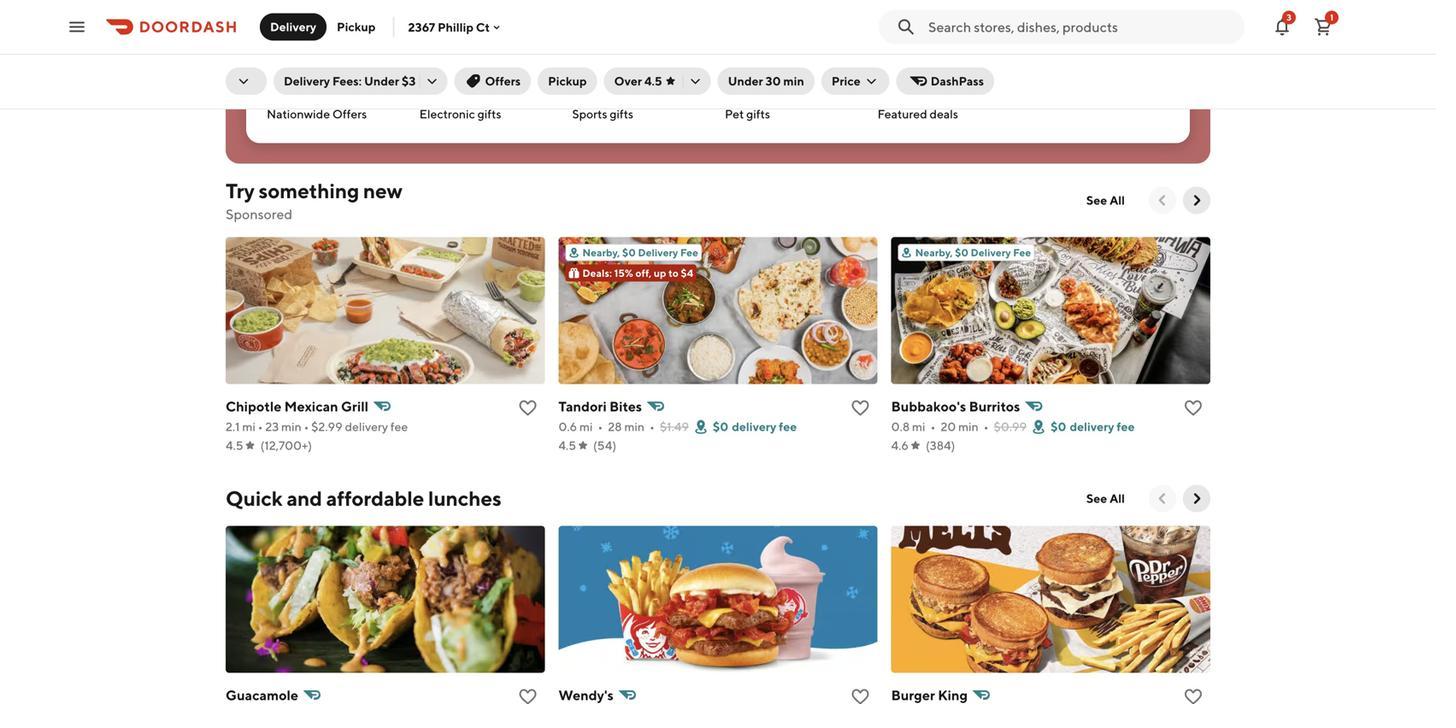 Task type: vqa. For each thing, say whether or not it's contained in the screenshot.
the 0.6 mi • 28 min •
yes



Task type: describe. For each thing, give the bounding box(es) containing it.
nationwide offers
[[267, 107, 367, 121]]

1 fee from the left
[[681, 247, 699, 259]]

4 • from the left
[[650, 420, 655, 434]]

2.1 mi • 23 min • $2.99 delivery fee
[[226, 420, 408, 434]]

1 • from the left
[[258, 420, 263, 434]]

electronic gifts
[[420, 107, 502, 121]]

deals: 15% off, up to $4
[[583, 267, 694, 279]]

delivery for tandori bites
[[732, 420, 777, 434]]

price button
[[822, 68, 890, 95]]

sports
[[572, 107, 608, 121]]

nationwide
[[267, 107, 330, 121]]

min for 0.6 mi • 28 min •
[[625, 420, 645, 434]]

0.8
[[892, 420, 910, 434]]

click to add this store to your saved list image for tandori bites
[[851, 398, 871, 419]]

$0 delivery fee for burritos
[[1051, 420, 1135, 434]]

ct
[[476, 20, 490, 34]]

$4
[[681, 267, 694, 279]]

2.1
[[226, 420, 240, 434]]

4.6
[[892, 439, 909, 453]]

1 vertical spatial offers
[[333, 107, 367, 121]]

guacamole link
[[226, 684, 545, 705]]

see all for see all "link" corresponding to next button of carousel icon
[[1087, 193, 1125, 208]]

under 30 min
[[728, 74, 805, 88]]

electronic gifts link
[[420, 0, 559, 130]]

0.8 mi • 20 min •
[[892, 420, 989, 434]]

wendy's link
[[559, 684, 878, 705]]

under inside button
[[728, 74, 763, 88]]

next button of carousel image
[[1189, 192, 1206, 209]]

under 30 min button
[[718, 68, 815, 95]]

1 under from the left
[[364, 74, 399, 88]]

pet
[[725, 107, 744, 121]]

mi for bubbakoo's burritos
[[913, 420, 926, 434]]

5 • from the left
[[931, 420, 936, 434]]

up
[[654, 267, 667, 279]]

burger king
[[892, 688, 968, 704]]

lunches
[[428, 487, 502, 511]]

phillip
[[438, 20, 474, 34]]

1 mi from the left
[[242, 420, 256, 434]]

2367 phillip ct
[[408, 20, 490, 34]]

mi for tandori bites
[[580, 420, 593, 434]]

something
[[259, 179, 359, 203]]

king
[[938, 688, 968, 704]]

previous button of carousel image for next button of carousel image
[[1155, 491, 1172, 508]]

4.5 inside button
[[645, 74, 662, 88]]

electronic
[[420, 107, 475, 121]]

off,
[[636, 267, 652, 279]]

click to add this store to your saved list image for burger king
[[1184, 687, 1204, 705]]

offers inside button
[[485, 74, 521, 88]]

burger
[[892, 688, 936, 704]]

1 delivery from the left
[[345, 420, 388, 434]]

0.6
[[559, 420, 577, 434]]

3
[[1287, 12, 1292, 22]]

2 • from the left
[[304, 420, 309, 434]]

burritos
[[970, 399, 1021, 415]]

sports gifts link
[[572, 0, 712, 130]]

fee for bubbakoo's
[[1117, 420, 1135, 434]]

23
[[265, 420, 279, 434]]

sports gifts
[[572, 107, 634, 121]]

0 vertical spatial pickup
[[337, 20, 376, 34]]

to
[[669, 267, 679, 279]]

featured deals
[[878, 107, 959, 121]]

min inside button
[[784, 74, 805, 88]]

delivery fees: under $3
[[284, 74, 416, 88]]

click to add this store to your saved list image left burger
[[851, 687, 871, 705]]

$3
[[402, 74, 416, 88]]

deals
[[930, 107, 959, 121]]

min for 2.1 mi • 23 min • $2.99 delivery fee
[[281, 420, 302, 434]]

delivery button
[[260, 13, 327, 41]]

2 nearby, $0 delivery fee from the left
[[916, 247, 1032, 259]]

6 • from the left
[[984, 420, 989, 434]]

pet gifts
[[725, 107, 770, 121]]

affordable
[[326, 487, 424, 511]]

over
[[615, 74, 642, 88]]

burger king link
[[892, 684, 1211, 705]]



Task type: locate. For each thing, give the bounding box(es) containing it.
gifts down offers button
[[478, 107, 502, 121]]

offers button
[[454, 68, 531, 95]]

2 mi from the left
[[580, 420, 593, 434]]

0 horizontal spatial mi
[[242, 420, 256, 434]]

all left next button of carousel icon
[[1110, 193, 1125, 208]]

1 see all from the top
[[1087, 193, 1125, 208]]

pickup
[[337, 20, 376, 34], [548, 74, 587, 88]]

(12,700+)
[[260, 439, 312, 453]]

nearby, $0 delivery fee
[[583, 247, 699, 259], [916, 247, 1032, 259]]

2 nearby, from the left
[[916, 247, 953, 259]]

delivery right $1.49
[[732, 420, 777, 434]]

previous button of carousel image left next button of carousel image
[[1155, 491, 1172, 508]]

see all link
[[1077, 187, 1136, 214], [1077, 485, 1136, 513]]

see all
[[1087, 193, 1125, 208], [1087, 492, 1125, 506]]

0 vertical spatial see all link
[[1077, 187, 1136, 214]]

30
[[766, 74, 781, 88]]

delivery down grill
[[345, 420, 388, 434]]

$1.49
[[660, 420, 689, 434]]

1 horizontal spatial delivery
[[732, 420, 777, 434]]

fee
[[681, 247, 699, 259], [1014, 247, 1032, 259]]

all for see all "link" corresponding to next button of carousel icon
[[1110, 193, 1125, 208]]

gifts for electronic gifts
[[478, 107, 502, 121]]

$0 delivery fee right $0.99
[[1051, 420, 1135, 434]]

1 see from the top
[[1087, 193, 1108, 208]]

see all link for next button of carousel icon
[[1077, 187, 1136, 214]]

0 horizontal spatial nearby, $0 delivery fee
[[583, 247, 699, 259]]

3 gifts from the left
[[747, 107, 770, 121]]

1 horizontal spatial $0 delivery fee
[[1051, 420, 1135, 434]]

0 horizontal spatial delivery
[[345, 420, 388, 434]]

quick and affordable lunches link
[[226, 485, 502, 513]]

0 horizontal spatial pickup
[[337, 20, 376, 34]]

0 vertical spatial pickup button
[[327, 13, 386, 41]]

3 • from the left
[[598, 420, 603, 434]]

and
[[287, 487, 322, 511]]

0 horizontal spatial 4.5
[[226, 439, 243, 453]]

(54)
[[593, 439, 617, 453]]

1 horizontal spatial gifts
[[610, 107, 634, 121]]

offers up electronic gifts
[[485, 74, 521, 88]]

offers down delivery fees: under $3 in the top of the page
[[333, 107, 367, 121]]

mi right the 0.8
[[913, 420, 926, 434]]

1 fee from the left
[[391, 420, 408, 434]]

2 all from the top
[[1110, 492, 1125, 506]]

2 fee from the left
[[1014, 247, 1032, 259]]

see for see all "link" corresponding to next button of carousel icon
[[1087, 193, 1108, 208]]

4.5 down 2.1
[[226, 439, 243, 453]]

gifts for pet gifts
[[747, 107, 770, 121]]

2 horizontal spatial delivery
[[1070, 420, 1115, 434]]

delivery right $0.99
[[1070, 420, 1115, 434]]

•
[[258, 420, 263, 434], [304, 420, 309, 434], [598, 420, 603, 434], [650, 420, 655, 434], [931, 420, 936, 434], [984, 420, 989, 434]]

delivery for bubbakoo's burritos
[[1070, 420, 1115, 434]]

min right "23"
[[281, 420, 302, 434]]

4.5 for chipotle mexican grill
[[226, 439, 243, 453]]

1 vertical spatial see all link
[[1077, 485, 1136, 513]]

20
[[941, 420, 956, 434]]

1 horizontal spatial offers
[[485, 74, 521, 88]]

2367 phillip ct button
[[408, 20, 504, 34]]

quick and affordable lunches
[[226, 487, 502, 511]]

delivery
[[345, 420, 388, 434], [732, 420, 777, 434], [1070, 420, 1115, 434]]

gifts
[[478, 107, 502, 121], [610, 107, 634, 121], [747, 107, 770, 121]]

previous button of carousel image for next button of carousel icon
[[1155, 192, 1172, 209]]

click to add this store to your saved list image for guacamole
[[518, 687, 538, 705]]

2367
[[408, 20, 435, 34]]

open menu image
[[67, 17, 87, 37]]

gifts for sports gifts
[[610, 107, 634, 121]]

1 vertical spatial all
[[1110, 492, 1125, 506]]

Store search: begin typing to search for stores available on DoorDash text field
[[929, 18, 1235, 36]]

mexican
[[284, 399, 338, 415]]

0 horizontal spatial offers
[[333, 107, 367, 121]]

new
[[363, 179, 403, 203]]

0 horizontal spatial nearby,
[[583, 247, 620, 259]]

3 fee from the left
[[1117, 420, 1135, 434]]

1 horizontal spatial fee
[[1014, 247, 1032, 259]]

0 horizontal spatial fee
[[681, 247, 699, 259]]

1 horizontal spatial 4.5
[[559, 439, 576, 453]]

see all for next button of carousel image see all "link"
[[1087, 492, 1125, 506]]

delivery inside button
[[270, 20, 316, 34]]

pet gifts link
[[725, 0, 864, 130]]

fee for tandori
[[779, 420, 797, 434]]

• left $1.49
[[650, 420, 655, 434]]

2 fee from the left
[[779, 420, 797, 434]]

$0
[[623, 247, 636, 259], [955, 247, 969, 259], [713, 420, 729, 434], [1051, 420, 1067, 434]]

bites
[[610, 399, 642, 415]]

0 horizontal spatial fee
[[391, 420, 408, 434]]

4.5 down the '0.6'
[[559, 439, 576, 453]]

1 gifts from the left
[[478, 107, 502, 121]]

under left $3
[[364, 74, 399, 88]]

try something new sponsored
[[226, 179, 403, 223]]

2 see all link from the top
[[1077, 485, 1136, 513]]

0 horizontal spatial $0 delivery fee
[[713, 420, 797, 434]]

all for next button of carousel image see all "link"
[[1110, 492, 1125, 506]]

1 horizontal spatial pickup button
[[538, 68, 597, 95]]

1 button
[[1307, 10, 1341, 44]]

click to add this store to your saved list image left bubbakoo's
[[851, 398, 871, 419]]

2 horizontal spatial 4.5
[[645, 74, 662, 88]]

1 nearby, from the left
[[583, 247, 620, 259]]

2 see all from the top
[[1087, 492, 1125, 506]]

previous button of carousel image left next button of carousel icon
[[1155, 192, 1172, 209]]

0 horizontal spatial under
[[364, 74, 399, 88]]

offers
[[485, 74, 521, 88], [333, 107, 367, 121]]

2 horizontal spatial mi
[[913, 420, 926, 434]]

pickup button up sports
[[538, 68, 597, 95]]

4.5
[[645, 74, 662, 88], [226, 439, 243, 453], [559, 439, 576, 453]]

1 vertical spatial see
[[1087, 492, 1108, 506]]

under
[[364, 74, 399, 88], [728, 74, 763, 88]]

0 vertical spatial all
[[1110, 193, 1125, 208]]

1 vertical spatial previous button of carousel image
[[1155, 491, 1172, 508]]

featured
[[878, 107, 928, 121]]

sponsored
[[226, 206, 293, 223]]

dashpass button
[[897, 68, 995, 95]]

chipotle
[[226, 399, 282, 415]]

deals:
[[583, 267, 612, 279]]

nationwide offers link
[[267, 0, 406, 130]]

• left 28
[[598, 420, 603, 434]]

bubbakoo's burritos
[[892, 399, 1021, 415]]

previous button of carousel image
[[1155, 192, 1172, 209], [1155, 491, 1172, 508]]

$0 delivery fee for bites
[[713, 420, 797, 434]]

see
[[1087, 193, 1108, 208], [1087, 492, 1108, 506]]

mi right 2.1
[[242, 420, 256, 434]]

see all link for next button of carousel image
[[1077, 485, 1136, 513]]

1 previous button of carousel image from the top
[[1155, 192, 1172, 209]]

nearby,
[[583, 247, 620, 259], [916, 247, 953, 259]]

pickup button
[[327, 13, 386, 41], [538, 68, 597, 95]]

see for next button of carousel image see all "link"
[[1087, 492, 1108, 506]]

click to add this store to your saved list image left tandori on the bottom left of the page
[[518, 398, 538, 419]]

1 horizontal spatial fee
[[779, 420, 797, 434]]

1 vertical spatial pickup
[[548, 74, 587, 88]]

2 previous button of carousel image from the top
[[1155, 491, 1172, 508]]

grill
[[341, 399, 369, 415]]

price
[[832, 74, 861, 88]]

tandori bites
[[559, 399, 642, 415]]

1
[[1331, 12, 1334, 22]]

next button of carousel image
[[1189, 491, 1206, 508]]

4.5 right over
[[645, 74, 662, 88]]

click to add this store to your saved list image for chipotle mexican grill
[[518, 398, 538, 419]]

over 4.5
[[615, 74, 662, 88]]

15%
[[615, 267, 634, 279]]

pickup button up delivery fees: under $3 in the top of the page
[[327, 13, 386, 41]]

gifts right sports
[[610, 107, 634, 121]]

$0 delivery fee right $1.49
[[713, 420, 797, 434]]

0 vertical spatial see all
[[1087, 193, 1125, 208]]

dashpass
[[931, 74, 984, 88]]

mi right the '0.6'
[[580, 420, 593, 434]]

min
[[784, 74, 805, 88], [281, 420, 302, 434], [625, 420, 645, 434], [959, 420, 979, 434]]

2 see from the top
[[1087, 492, 1108, 506]]

gifts right pet
[[747, 107, 770, 121]]

featured deals link
[[878, 0, 1017, 130]]

guacamole
[[226, 688, 299, 704]]

quick
[[226, 487, 283, 511]]

$0 delivery fee
[[713, 420, 797, 434], [1051, 420, 1135, 434]]

• down burritos
[[984, 420, 989, 434]]

• left $2.99
[[304, 420, 309, 434]]

1 see all link from the top
[[1077, 187, 1136, 214]]

1 $0 delivery fee from the left
[[713, 420, 797, 434]]

2 $0 delivery fee from the left
[[1051, 420, 1135, 434]]

$0.99
[[994, 420, 1027, 434]]

(384)
[[926, 439, 956, 453]]

fees:
[[333, 74, 362, 88]]

delivery
[[270, 20, 316, 34], [284, 74, 330, 88], [638, 247, 679, 259], [971, 247, 1011, 259]]

3 delivery from the left
[[1070, 420, 1115, 434]]

min for 0.8 mi • 20 min •
[[959, 420, 979, 434]]

0 horizontal spatial gifts
[[478, 107, 502, 121]]

0 vertical spatial see
[[1087, 193, 1108, 208]]

2 under from the left
[[728, 74, 763, 88]]

1 all from the top
[[1110, 193, 1125, 208]]

min right 28
[[625, 420, 645, 434]]

• left 20
[[931, 420, 936, 434]]

1 vertical spatial pickup button
[[538, 68, 597, 95]]

• left "23"
[[258, 420, 263, 434]]

all left next button of carousel image
[[1110, 492, 1125, 506]]

2 items, open order cart image
[[1314, 17, 1334, 37]]

tandori
[[559, 399, 607, 415]]

wendy's
[[559, 688, 614, 704]]

click to add this store to your saved list image
[[518, 398, 538, 419], [851, 398, 871, 419], [851, 687, 871, 705]]

2 horizontal spatial fee
[[1117, 420, 1135, 434]]

pickup up sports
[[548, 74, 587, 88]]

min right 20
[[959, 420, 979, 434]]

1 horizontal spatial pickup
[[548, 74, 587, 88]]

$2.99
[[311, 420, 343, 434]]

2 horizontal spatial gifts
[[747, 107, 770, 121]]

min right 30
[[784, 74, 805, 88]]

pickup up delivery fees: under $3 in the top of the page
[[337, 20, 376, 34]]

1 horizontal spatial mi
[[580, 420, 593, 434]]

1 horizontal spatial nearby,
[[916, 247, 953, 259]]

0 horizontal spatial pickup button
[[327, 13, 386, 41]]

1 vertical spatial see all
[[1087, 492, 1125, 506]]

click to add this store to your saved list image
[[1184, 398, 1204, 419], [518, 687, 538, 705], [1184, 687, 1204, 705]]

3 mi from the left
[[913, 420, 926, 434]]

1 horizontal spatial under
[[728, 74, 763, 88]]

notification bell image
[[1273, 17, 1293, 37]]

chipotle mexican grill
[[226, 399, 369, 415]]

0 vertical spatial offers
[[485, 74, 521, 88]]

bubbakoo's
[[892, 399, 967, 415]]

2 delivery from the left
[[732, 420, 777, 434]]

4.5 for tandori bites
[[559, 439, 576, 453]]

over 4.5 button
[[604, 68, 711, 95]]

1 nearby, $0 delivery fee from the left
[[583, 247, 699, 259]]

28
[[608, 420, 622, 434]]

0.6 mi • 28 min •
[[559, 420, 655, 434]]

try
[[226, 179, 255, 203]]

under left 30
[[728, 74, 763, 88]]

0 vertical spatial previous button of carousel image
[[1155, 192, 1172, 209]]

1 horizontal spatial nearby, $0 delivery fee
[[916, 247, 1032, 259]]

2 gifts from the left
[[610, 107, 634, 121]]



